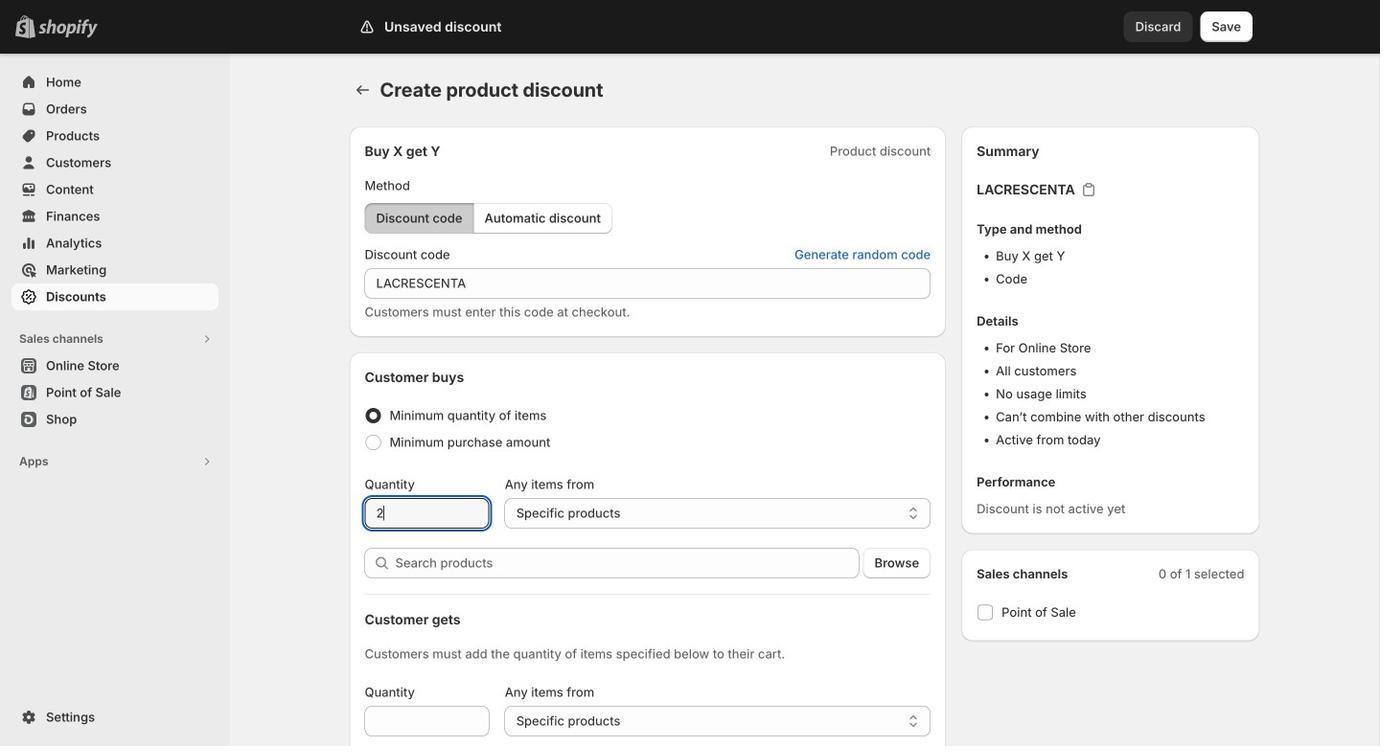 Task type: locate. For each thing, give the bounding box(es) containing it.
None text field
[[365, 268, 931, 299], [365, 499, 490, 529], [365, 268, 931, 299], [365, 499, 490, 529]]

None text field
[[365, 707, 490, 737]]

Search products text field
[[395, 548, 859, 579]]



Task type: describe. For each thing, give the bounding box(es) containing it.
shopify image
[[38, 19, 98, 38]]



Task type: vqa. For each thing, say whether or not it's contained in the screenshot.
Finances
no



